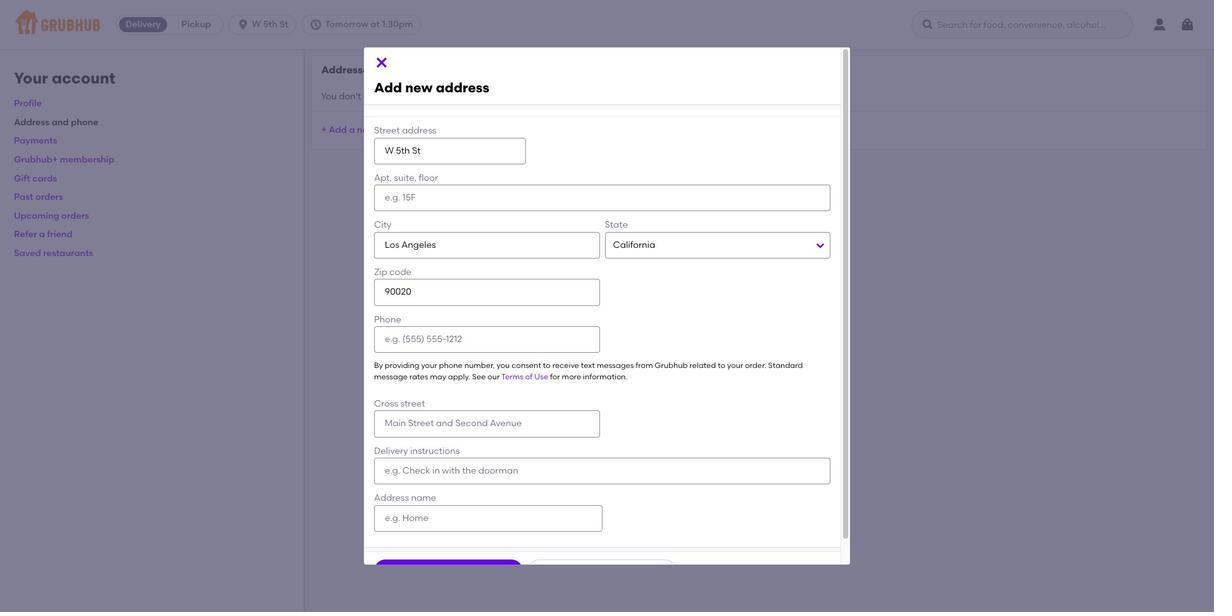 Task type: describe. For each thing, give the bounding box(es) containing it.
your
[[14, 69, 48, 87]]

providing
[[385, 362, 420, 371]]

by
[[374, 362, 383, 371]]

2 to from the left
[[718, 362, 726, 371]]

any
[[386, 91, 402, 102]]

for
[[550, 373, 560, 382]]

terms
[[502, 373, 524, 382]]

addresses.
[[432, 91, 478, 102]]

address for address and phone
[[14, 117, 49, 128]]

tomorrow
[[325, 19, 369, 30]]

profile
[[14, 98, 42, 109]]

Apt, suite, floor text field
[[374, 185, 831, 212]]

order.
[[745, 362, 767, 371]]

payments
[[14, 136, 57, 147]]

Address name text field
[[374, 506, 602, 532]]

a inside button
[[349, 125, 355, 135]]

Phone telephone field
[[374, 327, 600, 353]]

w 5th st button
[[229, 15, 302, 35]]

name
[[411, 493, 436, 504]]

delivery instructions
[[374, 446, 460, 457]]

grubhub
[[655, 362, 688, 371]]

standard
[[768, 362, 803, 371]]

account
[[52, 69, 115, 87]]

st
[[280, 19, 288, 30]]

messages
[[597, 362, 634, 371]]

profile link
[[14, 98, 42, 109]]

receive
[[553, 362, 579, 371]]

address inside button
[[377, 125, 412, 135]]

svg image inside the w 5th st button
[[237, 18, 250, 31]]

more
[[562, 373, 581, 382]]

0 vertical spatial add
[[374, 80, 402, 96]]

Delivery instructions text field
[[374, 458, 831, 485]]

use
[[534, 373, 548, 382]]

may
[[430, 373, 446, 382]]

1 to from the left
[[543, 362, 551, 371]]

tomorrow at 1:30pm
[[325, 19, 413, 30]]

w
[[252, 19, 261, 30]]

phone inside by providing your phone number, you consent to receive text messages from grubhub related to your order. standard message rates may apply. see our
[[439, 362, 463, 371]]

refer
[[14, 229, 37, 240]]

past orders
[[14, 192, 63, 203]]

Street address text field
[[374, 138, 526, 165]]

address right street
[[402, 126, 437, 136]]

state
[[605, 220, 628, 231]]

gift cards
[[14, 173, 57, 184]]

2 your from the left
[[727, 362, 743, 371]]

+
[[321, 125, 327, 135]]

pickup button
[[170, 15, 223, 35]]

zip code
[[374, 267, 412, 278]]

message
[[374, 373, 408, 382]]

street address
[[374, 126, 437, 136]]

svg image inside tomorrow at 1:30pm "button"
[[310, 18, 323, 31]]

Cross street text field
[[374, 411, 600, 438]]

refer a friend
[[14, 229, 73, 240]]

delivery for delivery instructions
[[374, 446, 408, 457]]

upcoming orders link
[[14, 211, 89, 221]]

address right saved
[[436, 80, 490, 96]]

have
[[363, 91, 384, 102]]

phone
[[374, 314, 401, 325]]

grubhub+
[[14, 155, 58, 165]]

orders for past orders
[[35, 192, 63, 203]]

information.
[[583, 373, 628, 382]]

w 5th st
[[252, 19, 288, 30]]

by providing your phone number, you consent to receive text messages from grubhub related to your order. standard message rates may apply. see our
[[374, 362, 803, 382]]

gift
[[14, 173, 30, 184]]

gift cards link
[[14, 173, 57, 184]]

our
[[488, 373, 500, 382]]

suite,
[[394, 173, 417, 184]]

main navigation navigation
[[0, 0, 1214, 49]]

saved
[[404, 91, 430, 102]]

rates
[[410, 373, 428, 382]]

orders for upcoming orders
[[61, 211, 89, 221]]

text
[[581, 362, 595, 371]]

address and phone link
[[14, 117, 98, 128]]

1:30pm
[[382, 19, 413, 30]]

street
[[401, 399, 425, 410]]

you don't have any saved addresses.
[[321, 91, 478, 102]]

upcoming orders
[[14, 211, 89, 221]]

of
[[525, 373, 533, 382]]

+ add a new address button
[[321, 119, 412, 142]]

address for address name
[[374, 493, 409, 504]]

see
[[472, 373, 486, 382]]



Task type: vqa. For each thing, say whether or not it's contained in the screenshot.
Good
no



Task type: locate. For each thing, give the bounding box(es) containing it.
add right + at left
[[329, 125, 347, 135]]

2 horizontal spatial svg image
[[1180, 17, 1195, 32]]

delivery inside button
[[126, 19, 161, 30]]

1 svg image from the left
[[237, 18, 250, 31]]

new
[[405, 80, 433, 96], [357, 125, 375, 135]]

your left order.
[[727, 362, 743, 371]]

you
[[321, 91, 337, 102]]

cross
[[374, 399, 398, 410]]

1 horizontal spatial address
[[374, 493, 409, 504]]

0 horizontal spatial delivery
[[126, 19, 161, 30]]

membership
[[60, 155, 114, 165]]

payments link
[[14, 136, 57, 147]]

1 vertical spatial address
[[374, 493, 409, 504]]

terms of use for more information.
[[502, 373, 628, 382]]

1 horizontal spatial a
[[349, 125, 355, 135]]

0 horizontal spatial svg image
[[237, 18, 250, 31]]

apt,
[[374, 173, 392, 184]]

a right the refer
[[39, 229, 45, 240]]

grubhub+ membership link
[[14, 155, 114, 165]]

0 vertical spatial new
[[405, 80, 433, 96]]

delivery left instructions
[[374, 446, 408, 457]]

street
[[374, 126, 400, 136]]

add inside + add a new address button
[[329, 125, 347, 135]]

address
[[436, 80, 490, 96], [377, 125, 412, 135], [402, 126, 437, 136]]

to up the use
[[543, 362, 551, 371]]

1 horizontal spatial your
[[727, 362, 743, 371]]

saved restaurants
[[14, 248, 93, 259]]

0 vertical spatial delivery
[[126, 19, 161, 30]]

apply.
[[448, 373, 470, 382]]

terms of use link
[[502, 373, 548, 382]]

pickup
[[181, 19, 211, 30]]

apt, suite, floor
[[374, 173, 438, 184]]

restaurants
[[43, 248, 93, 259]]

zip
[[374, 267, 388, 278]]

refer a friend link
[[14, 229, 73, 240]]

1 horizontal spatial add
[[374, 80, 402, 96]]

0 vertical spatial address
[[14, 117, 49, 128]]

at
[[371, 19, 380, 30]]

past
[[14, 192, 33, 203]]

1 horizontal spatial svg image
[[922, 18, 935, 31]]

1 vertical spatial new
[[357, 125, 375, 135]]

0 vertical spatial a
[[349, 125, 355, 135]]

1 horizontal spatial new
[[405, 80, 433, 96]]

address left name
[[374, 493, 409, 504]]

phone
[[71, 117, 98, 128], [439, 362, 463, 371]]

consent
[[512, 362, 541, 371]]

0 horizontal spatial phone
[[71, 117, 98, 128]]

new down have
[[357, 125, 375, 135]]

1 vertical spatial phone
[[439, 362, 463, 371]]

City text field
[[374, 232, 600, 259]]

code
[[390, 267, 412, 278]]

orders
[[35, 192, 63, 203], [61, 211, 89, 221]]

0 vertical spatial phone
[[71, 117, 98, 128]]

you
[[497, 362, 510, 371]]

city
[[374, 220, 391, 231]]

0 horizontal spatial address
[[14, 117, 49, 128]]

upcoming
[[14, 211, 59, 221]]

your account
[[14, 69, 115, 87]]

address and phone
[[14, 117, 98, 128]]

add new address
[[374, 80, 490, 96]]

0 horizontal spatial svg image
[[310, 18, 323, 31]]

instructions
[[410, 446, 460, 457]]

2 svg image from the left
[[922, 18, 935, 31]]

address down any
[[377, 125, 412, 135]]

cross street
[[374, 399, 425, 410]]

Zip code telephone field
[[374, 279, 600, 306]]

1 horizontal spatial to
[[718, 362, 726, 371]]

0 horizontal spatial your
[[421, 362, 437, 371]]

past orders link
[[14, 192, 63, 203]]

orders up upcoming orders link
[[35, 192, 63, 203]]

addresses
[[321, 64, 374, 76]]

1 vertical spatial a
[[39, 229, 45, 240]]

delivery button
[[117, 15, 170, 35]]

0 horizontal spatial a
[[39, 229, 45, 240]]

new inside + add a new address button
[[357, 125, 375, 135]]

1 horizontal spatial delivery
[[374, 446, 408, 457]]

and
[[52, 117, 69, 128]]

delivery for delivery
[[126, 19, 161, 30]]

orders up friend
[[61, 211, 89, 221]]

don't
[[339, 91, 361, 102]]

0 vertical spatial orders
[[35, 192, 63, 203]]

add
[[374, 80, 402, 96], [329, 125, 347, 135]]

related
[[690, 362, 716, 371]]

phone up apply.
[[439, 362, 463, 371]]

address name
[[374, 493, 436, 504]]

to right 'related'
[[718, 362, 726, 371]]

your up may
[[421, 362, 437, 371]]

+ add a new address
[[321, 125, 412, 135]]

a right + at left
[[349, 125, 355, 135]]

1 vertical spatial orders
[[61, 211, 89, 221]]

1 vertical spatial delivery
[[374, 446, 408, 457]]

delivery left the pickup
[[126, 19, 161, 30]]

1 horizontal spatial phone
[[439, 362, 463, 371]]

5th
[[263, 19, 277, 30]]

0 horizontal spatial add
[[329, 125, 347, 135]]

a
[[349, 125, 355, 135], [39, 229, 45, 240]]

address down the profile
[[14, 117, 49, 128]]

1 vertical spatial add
[[329, 125, 347, 135]]

floor
[[419, 173, 438, 184]]

tomorrow at 1:30pm button
[[302, 15, 426, 35]]

add left saved
[[374, 80, 402, 96]]

from
[[636, 362, 653, 371]]

1 your from the left
[[421, 362, 437, 371]]

svg image
[[237, 18, 250, 31], [922, 18, 935, 31]]

friend
[[47, 229, 73, 240]]

your
[[421, 362, 437, 371], [727, 362, 743, 371]]

phone right and
[[71, 117, 98, 128]]

cards
[[32, 173, 57, 184]]

1 horizontal spatial svg image
[[374, 55, 389, 70]]

delivery
[[126, 19, 161, 30], [374, 446, 408, 457]]

number,
[[465, 362, 495, 371]]

0 horizontal spatial to
[[543, 362, 551, 371]]

new right any
[[405, 80, 433, 96]]

grubhub+ membership
[[14, 155, 114, 165]]

0 horizontal spatial new
[[357, 125, 375, 135]]

saved restaurants link
[[14, 248, 93, 259]]

saved
[[14, 248, 41, 259]]

svg image
[[1180, 17, 1195, 32], [310, 18, 323, 31], [374, 55, 389, 70]]



